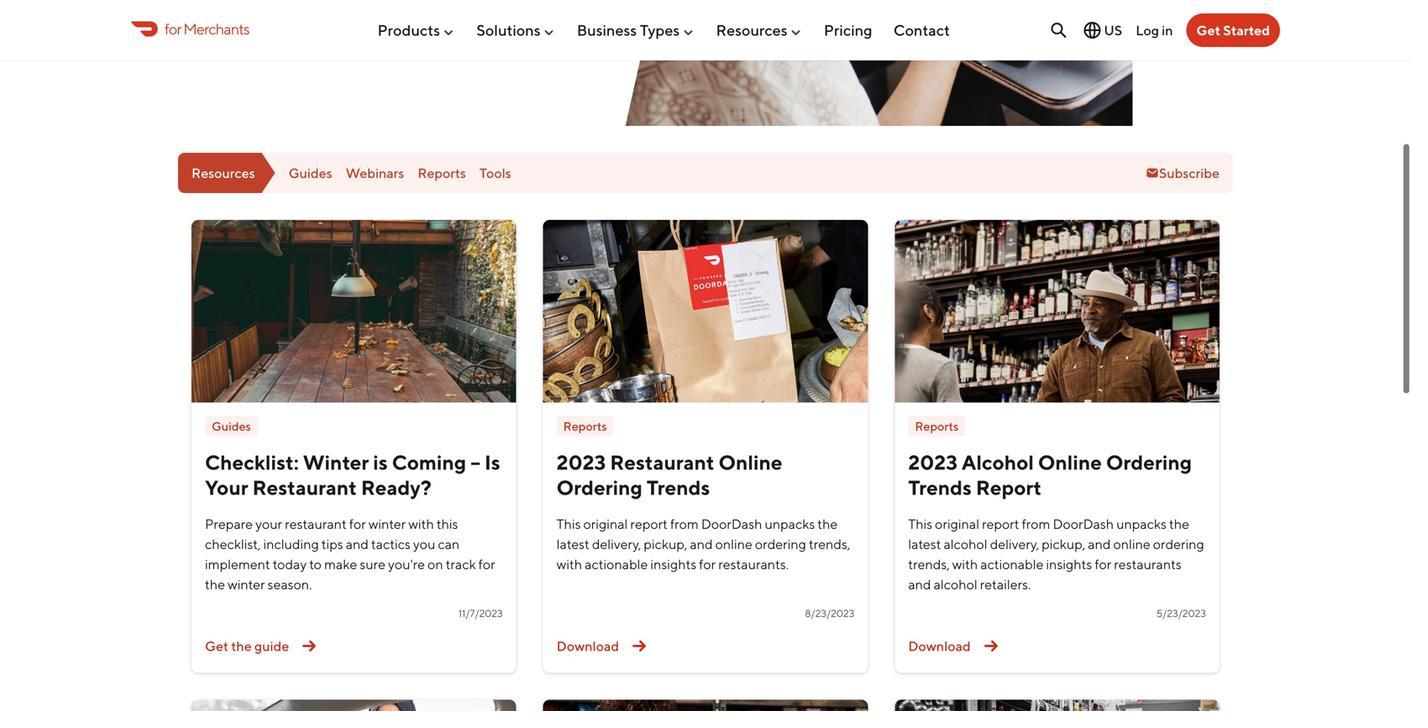 Task type: vqa. For each thing, say whether or not it's contained in the screenshot.
check out karma indian bistro 'LINK'
no



Task type: describe. For each thing, give the bounding box(es) containing it.
original for restaurant
[[583, 516, 628, 532]]

doordash for alcohol
[[1053, 516, 1114, 532]]

tools link
[[480, 165, 511, 181]]

actionable inside this original report from doordash unpacks the latest delivery, pickup, and online ordering trends, with actionable insights for restaurants.
[[585, 556, 648, 572]]

insights inside this original report from doordash unpacks the latest delivery, pickup, and online ordering trends, with actionable insights for restaurants.
[[651, 556, 697, 572]]

log in link
[[1136, 22, 1173, 38]]

this original report from doordash unpacks the latest delivery, pickup, and online ordering trends, with actionable insights for restaurants.
[[557, 516, 850, 572]]

implement
[[205, 556, 270, 572]]

11/7/2023
[[458, 608, 503, 619]]

actionable inside 'this original report from doordash unpacks the latest alcohol delivery, pickup, and online ordering trends, with actionable insights for restaurants and alcohol retailers.'
[[980, 556, 1044, 572]]

you're
[[388, 556, 425, 572]]

2023 for 2023 alcohol online ordering trends report
[[908, 451, 958, 475]]

make
[[324, 556, 357, 572]]

download for 2023 restaurant online ordering trends
[[557, 638, 619, 654]]

ordering for 2023 alcohol online ordering trends report
[[1106, 451, 1192, 475]]

alcohol
[[962, 451, 1034, 475]]

for inside for merchants link
[[165, 20, 181, 38]]

coming
[[392, 451, 466, 475]]

the inside prepare your restaurant for winter with this checklist, including tips and tactics you can implement today to make sure you're on track for the winter season.
[[205, 577, 225, 593]]

this original report from doordash unpacks the latest alcohol delivery, pickup, and online ordering trends, with actionable insights for restaurants and alcohol retailers.
[[908, 516, 1204, 593]]

including
[[263, 536, 319, 552]]

report
[[976, 476, 1042, 500]]

sure
[[360, 556, 386, 572]]

your
[[205, 476, 248, 500]]

with inside prepare your restaurant for winter with this checklist, including tips and tactics you can implement today to make sure you're on track for the winter season.
[[408, 516, 434, 532]]

products
[[378, 21, 440, 39]]

2023 for 2023 restaurant online ordering trends
[[557, 451, 606, 475]]

reports for 2023 alcohol online ordering trends report
[[915, 419, 959, 433]]

webinars link
[[346, 165, 404, 181]]

guides for left guides link
[[212, 419, 251, 433]]

this
[[437, 516, 458, 532]]

business
[[577, 21, 637, 39]]

2023 alcohol online ordering trends report
[[908, 451, 1192, 500]]

2023 restaurant online ordering trends
[[557, 451, 783, 500]]

original for alcohol
[[935, 516, 979, 532]]

trends for alcohol
[[908, 476, 972, 500]]

insights inside 'this original report from doordash unpacks the latest alcohol delivery, pickup, and online ordering trends, with actionable insights for restaurants and alcohol retailers.'
[[1046, 556, 1092, 572]]

report for alcohol
[[982, 516, 1019, 532]]

0 horizontal spatial guides link
[[205, 416, 258, 437]]

1 vertical spatial alcohol
[[934, 577, 978, 593]]

ordering inside this original report from doordash unpacks the latest delivery, pickup, and online ordering trends, with actionable insights for restaurants.
[[755, 536, 806, 552]]

0 horizontal spatial resources link
[[178, 153, 275, 193]]

with inside this original report from doordash unpacks the latest delivery, pickup, and online ordering trends, with actionable insights for restaurants.
[[557, 556, 582, 572]]

trends, inside this original report from doordash unpacks the latest delivery, pickup, and online ordering trends, with actionable insights for restaurants.
[[809, 536, 850, 552]]

business types
[[577, 21, 680, 39]]

can
[[438, 536, 460, 552]]

from for restaurant
[[670, 516, 699, 532]]

1 vertical spatial winter
[[228, 577, 265, 593]]

report for restaurant
[[630, 516, 668, 532]]

for right track
[[479, 556, 495, 572]]

restaurant inside 2023 restaurant online ordering trends
[[610, 451, 714, 475]]

webinars
[[346, 165, 404, 181]]

mx blog - alcohol trends image image
[[895, 220, 1220, 403]]

online for alcohol
[[1038, 451, 1102, 475]]

today
[[273, 556, 307, 572]]

get started
[[1197, 22, 1270, 38]]

pickup, inside 'this original report from doordash unpacks the latest alcohol delivery, pickup, and online ordering trends, with actionable insights for restaurants and alcohol retailers.'
[[1042, 536, 1085, 552]]

doordash for restaurant
[[701, 516, 762, 532]]

tips
[[322, 536, 343, 552]]

on
[[428, 556, 443, 572]]

0 horizontal spatial reports
[[418, 165, 466, 181]]

online inside 'this original report from doordash unpacks the latest alcohol delivery, pickup, and online ordering trends, with actionable insights for restaurants and alcohol retailers.'
[[1113, 536, 1151, 552]]

merchants
[[183, 20, 249, 38]]

–
[[470, 451, 480, 475]]

the inside 'this original report from doordash unpacks the latest alcohol delivery, pickup, and online ordering trends, with actionable insights for restaurants and alcohol retailers.'
[[1169, 516, 1189, 532]]

the inside this original report from doordash unpacks the latest delivery, pickup, and online ordering trends, with actionable insights for restaurants.
[[818, 516, 838, 532]]

unpacks for 2023 alcohol online ordering trends report
[[1116, 516, 1167, 532]]

checklist: winter is coming – is your restaurant ready?
[[205, 451, 500, 500]]

prepare your restaurant for winter with this checklist, including tips and tactics you can implement today to make sure you're on track for the winter season.
[[205, 516, 495, 593]]

checklist,
[[205, 536, 261, 552]]

1 horizontal spatial resources
[[716, 21, 788, 39]]

trends for restaurant
[[647, 476, 710, 500]]

get for get the guide
[[205, 638, 228, 654]]

1 horizontal spatial guides link
[[289, 165, 332, 181]]

log
[[1136, 22, 1159, 38]]

in
[[1162, 22, 1173, 38]]

your
[[255, 516, 282, 532]]

you
[[413, 536, 435, 552]]

0 horizontal spatial reports link
[[418, 165, 466, 181]]

restaurant
[[285, 516, 347, 532]]

5/23/2023
[[1157, 608, 1206, 619]]

is
[[373, 451, 388, 475]]

arrow right image
[[296, 633, 323, 660]]

with inside 'this original report from doordash unpacks the latest alcohol delivery, pickup, and online ordering trends, with actionable insights for restaurants and alcohol retailers.'
[[952, 556, 978, 572]]



Task type: locate. For each thing, give the bounding box(es) containing it.
restaurant inside checklist: winter is coming – is your restaurant ready?
[[252, 476, 357, 500]]

unpacks inside this original report from doordash unpacks the latest delivery, pickup, and online ordering trends, with actionable insights for restaurants.
[[765, 516, 815, 532]]

1 horizontal spatial download
[[908, 638, 971, 654]]

2 online from the left
[[1038, 451, 1102, 475]]

doordash up restaurants.
[[701, 516, 762, 532]]

doordash
[[701, 516, 762, 532], [1053, 516, 1114, 532]]

1 ordering from the left
[[755, 536, 806, 552]]

0 horizontal spatial report
[[630, 516, 668, 532]]

started
[[1223, 22, 1270, 38]]

0 horizontal spatial trends,
[[809, 536, 850, 552]]

0 horizontal spatial resources
[[192, 165, 255, 181]]

is
[[485, 451, 500, 475]]

get the guide
[[205, 638, 289, 654]]

download for 2023 alcohol online ordering trends report
[[908, 638, 971, 654]]

0 vertical spatial ordering
[[1106, 451, 1192, 475]]

guides link
[[289, 165, 332, 181], [205, 416, 258, 437]]

unpacks
[[765, 516, 815, 532], [1116, 516, 1167, 532]]

guides link left webinars link
[[289, 165, 332, 181]]

1 original from the left
[[583, 516, 628, 532]]

1 horizontal spatial report
[[982, 516, 1019, 532]]

1 horizontal spatial trends,
[[908, 556, 950, 572]]

0 horizontal spatial pickup,
[[644, 536, 687, 552]]

this inside 'this original report from doordash unpacks the latest alcohol delivery, pickup, and online ordering trends, with actionable insights for restaurants and alcohol retailers.'
[[908, 516, 933, 532]]

from
[[670, 516, 699, 532], [1022, 516, 1050, 532]]

0 horizontal spatial online
[[719, 451, 783, 475]]

1 actionable from the left
[[585, 556, 648, 572]]

2023 inside 2023 restaurant online ordering trends
[[557, 451, 606, 475]]

0 horizontal spatial get
[[205, 638, 228, 654]]

online inside 2023 restaurant online ordering trends
[[719, 451, 783, 475]]

arrow right image for 2023 alcohol online ordering trends report
[[978, 633, 1004, 660]]

for left restaurants.
[[699, 556, 716, 572]]

ready?
[[361, 476, 432, 500]]

us
[[1104, 22, 1122, 38]]

guide
[[254, 638, 289, 654]]

prepare
[[205, 516, 253, 532]]

0 horizontal spatial delivery,
[[592, 536, 641, 552]]

insights
[[651, 556, 697, 572], [1046, 556, 1092, 572]]

latest for 2023 restaurant online ordering trends
[[557, 536, 590, 552]]

ordering
[[755, 536, 806, 552], [1153, 536, 1204, 552]]

2 ordering from the left
[[1153, 536, 1204, 552]]

trends down alcohol
[[908, 476, 972, 500]]

solutions
[[476, 21, 541, 39]]

and
[[346, 536, 369, 552], [690, 536, 713, 552], [1088, 536, 1111, 552], [908, 577, 931, 593]]

0 horizontal spatial insights
[[651, 556, 697, 572]]

1 vertical spatial resources
[[192, 165, 255, 181]]

1 vertical spatial ordering
[[557, 476, 643, 500]]

retailers.
[[980, 577, 1031, 593]]

1 horizontal spatial online
[[1038, 451, 1102, 475]]

email icon image
[[1146, 166, 1159, 180]]

1 horizontal spatial with
[[557, 556, 582, 572]]

log in
[[1136, 22, 1173, 38]]

report inside 'this original report from doordash unpacks the latest alcohol delivery, pickup, and online ordering trends, with actionable insights for restaurants and alcohol retailers.'
[[982, 516, 1019, 532]]

2 arrow right image from the left
[[978, 633, 1004, 660]]

contact link
[[894, 14, 950, 46]]

arrow right image
[[626, 633, 653, 660], [978, 633, 1004, 660]]

0 vertical spatial restaurant
[[610, 451, 714, 475]]

1 horizontal spatial ordering
[[1106, 451, 1192, 475]]

reports link for 2023 restaurant online ordering trends
[[557, 416, 614, 437]]

2 delivery, from the left
[[990, 536, 1039, 552]]

resources 1208x1080 profit and loss statement template v01.01 image
[[626, 0, 1133, 126]]

online up restaurants.
[[715, 536, 753, 552]]

for right restaurant
[[349, 516, 366, 532]]

guides
[[289, 165, 332, 181], [212, 419, 251, 433]]

2 online from the left
[[1113, 536, 1151, 552]]

0 vertical spatial get
[[1197, 22, 1221, 38]]

alcohol left retailers.
[[934, 577, 978, 593]]

2 unpacks from the left
[[1116, 516, 1167, 532]]

1 horizontal spatial original
[[935, 516, 979, 532]]

report inside this original report from doordash unpacks the latest delivery, pickup, and online ordering trends, with actionable insights for restaurants.
[[630, 516, 668, 532]]

globe line image
[[1082, 20, 1102, 40]]

1 horizontal spatial restaurant
[[610, 451, 714, 475]]

trends
[[647, 476, 710, 500], [908, 476, 972, 500]]

report
[[630, 516, 668, 532], [982, 516, 1019, 532]]

unpacks inside 'this original report from doordash unpacks the latest alcohol delivery, pickup, and online ordering trends, with actionable insights for restaurants and alcohol retailers.'
[[1116, 516, 1167, 532]]

from inside 'this original report from doordash unpacks the latest alcohol delivery, pickup, and online ordering trends, with actionable insights for restaurants and alcohol retailers.'
[[1022, 516, 1050, 532]]

for left merchants
[[165, 20, 181, 38]]

0 horizontal spatial 2023
[[557, 451, 606, 475]]

2 pickup, from the left
[[1042, 536, 1085, 552]]

0 horizontal spatial latest
[[557, 536, 590, 552]]

0 horizontal spatial doordash
[[701, 516, 762, 532]]

reports link
[[418, 165, 466, 181], [557, 416, 614, 437], [908, 416, 965, 437]]

0 vertical spatial resources link
[[716, 14, 803, 46]]

subscribe
[[1159, 165, 1220, 181]]

winter down implement
[[228, 577, 265, 593]]

1 download from the left
[[557, 638, 619, 654]]

reports link for 2023 alcohol online ordering trends report
[[908, 416, 965, 437]]

winter
[[369, 516, 406, 532], [228, 577, 265, 593]]

2 horizontal spatial reports
[[915, 419, 959, 433]]

1 horizontal spatial doordash
[[1053, 516, 1114, 532]]

0 horizontal spatial this
[[557, 516, 581, 532]]

get left started
[[1197, 22, 1221, 38]]

tools
[[480, 165, 511, 181]]

1 online from the left
[[715, 536, 753, 552]]

0 vertical spatial resources
[[716, 21, 788, 39]]

0 horizontal spatial guides
[[212, 419, 251, 433]]

online
[[719, 451, 783, 475], [1038, 451, 1102, 475]]

2 original from the left
[[935, 516, 979, 532]]

1 vertical spatial get
[[205, 638, 228, 654]]

0 horizontal spatial actionable
[[585, 556, 648, 572]]

2 doordash from the left
[[1053, 516, 1114, 532]]

2 from from the left
[[1022, 516, 1050, 532]]

arrow right image for 2023 restaurant online ordering trends
[[626, 633, 653, 660]]

1 report from the left
[[630, 516, 668, 532]]

0 horizontal spatial from
[[670, 516, 699, 532]]

doordash inside this original report from doordash unpacks the latest delivery, pickup, and online ordering trends, with actionable insights for restaurants.
[[701, 516, 762, 532]]

1 horizontal spatial from
[[1022, 516, 1050, 532]]

restaurants
[[1114, 556, 1182, 572]]

0 horizontal spatial unpacks
[[765, 516, 815, 532]]

ordering for 2023 restaurant online ordering trends
[[557, 476, 643, 500]]

2 download from the left
[[908, 638, 971, 654]]

1 horizontal spatial latest
[[908, 536, 941, 552]]

ordering
[[1106, 451, 1192, 475], [557, 476, 643, 500]]

trends inside 2023 restaurant online ordering trends
[[647, 476, 710, 500]]

from for alcohol
[[1022, 516, 1050, 532]]

delivery, inside 'this original report from doordash unpacks the latest alcohol delivery, pickup, and online ordering trends, with actionable insights for restaurants and alcohol retailers.'
[[990, 536, 1039, 552]]

1 horizontal spatial 2023
[[908, 451, 958, 475]]

guides for the rightmost guides link
[[289, 165, 332, 181]]

0 horizontal spatial trends
[[647, 476, 710, 500]]

reports for 2023 restaurant online ordering trends
[[563, 419, 607, 433]]

get for get started
[[1197, 22, 1221, 38]]

1 vertical spatial resources link
[[178, 153, 275, 193]]

0 horizontal spatial with
[[408, 516, 434, 532]]

1 horizontal spatial trends
[[908, 476, 972, 500]]

doordash down 2023 alcohol online ordering trends report at bottom
[[1053, 516, 1114, 532]]

1 horizontal spatial get
[[1197, 22, 1221, 38]]

1 horizontal spatial insights
[[1046, 556, 1092, 572]]

resources
[[716, 21, 788, 39], [192, 165, 255, 181]]

this
[[557, 516, 581, 532], [908, 516, 933, 532]]

report down report
[[982, 516, 1019, 532]]

8/23/2023
[[805, 608, 855, 619]]

original
[[583, 516, 628, 532], [935, 516, 979, 532]]

online for restaurant
[[719, 451, 783, 475]]

with
[[408, 516, 434, 532], [557, 556, 582, 572], [952, 556, 978, 572]]

1 vertical spatial restaurant
[[252, 476, 357, 500]]

trends,
[[809, 536, 850, 552], [908, 556, 950, 572]]

1 this from the left
[[557, 516, 581, 532]]

1 vertical spatial trends,
[[908, 556, 950, 572]]

pickup, down 2023 restaurant online ordering trends at the bottom of page
[[644, 536, 687, 552]]

get started button
[[1187, 13, 1280, 47]]

this for 2023 alcohol online ordering trends report
[[908, 516, 933, 532]]

1 horizontal spatial delivery,
[[990, 536, 1039, 552]]

1 latest from the left
[[557, 536, 590, 552]]

1 doordash from the left
[[701, 516, 762, 532]]

ordering inside 'this original report from doordash unpacks the latest alcohol delivery, pickup, and online ordering trends, with actionable insights for restaurants and alcohol retailers.'
[[1153, 536, 1204, 552]]

alcohol up retailers.
[[944, 536, 988, 552]]

latest inside this original report from doordash unpacks the latest delivery, pickup, and online ordering trends, with actionable insights for restaurants.
[[557, 536, 590, 552]]

insights left restaurants
[[1046, 556, 1092, 572]]

tactics
[[371, 536, 411, 552]]

get inside button
[[1197, 22, 1221, 38]]

restaurant
[[610, 451, 714, 475], [252, 476, 357, 500]]

delivery bag and ready-made food image
[[543, 220, 868, 403]]

online inside 2023 alcohol online ordering trends report
[[1038, 451, 1102, 475]]

restaurants.
[[718, 556, 789, 572]]

to
[[309, 556, 322, 572]]

delivery,
[[592, 536, 641, 552], [990, 536, 1039, 552]]

for merchants
[[165, 20, 249, 38]]

pickup, inside this original report from doordash unpacks the latest delivery, pickup, and online ordering trends, with actionable insights for restaurants.
[[644, 536, 687, 552]]

latest inside 'this original report from doordash unpacks the latest alcohol delivery, pickup, and online ordering trends, with actionable insights for restaurants and alcohol retailers.'
[[908, 536, 941, 552]]

1 horizontal spatial winter
[[369, 516, 406, 532]]

unpacks up restaurants
[[1116, 516, 1167, 532]]

guides left webinars link
[[289, 165, 332, 181]]

0 vertical spatial guides link
[[289, 165, 332, 181]]

1 horizontal spatial guides
[[289, 165, 332, 181]]

1 vertical spatial guides
[[212, 419, 251, 433]]

trends, inside 'this original report from doordash unpacks the latest alcohol delivery, pickup, and online ordering trends, with actionable insights for restaurants and alcohol retailers.'
[[908, 556, 950, 572]]

2 horizontal spatial with
[[952, 556, 978, 572]]

pricing
[[824, 21, 872, 39]]

ordering inside 2023 restaurant online ordering trends
[[557, 476, 643, 500]]

types
[[640, 21, 680, 39]]

1 horizontal spatial this
[[908, 516, 933, 532]]

this for 2023 restaurant online ordering trends
[[557, 516, 581, 532]]

products link
[[378, 14, 455, 46]]

from inside this original report from doordash unpacks the latest delivery, pickup, and online ordering trends, with actionable insights for restaurants.
[[670, 516, 699, 532]]

2023 inside 2023 alcohol online ordering trends report
[[908, 451, 958, 475]]

mx - winter restaurant checklist image
[[192, 220, 516, 403]]

1 horizontal spatial pickup,
[[1042, 536, 1085, 552]]

and inside prepare your restaurant for winter with this checklist, including tips and tactics you can implement today to make sure you're on track for the winter season.
[[346, 536, 369, 552]]

pickup, down 2023 alcohol online ordering trends report at bottom
[[1042, 536, 1085, 552]]

0 vertical spatial alcohol
[[944, 536, 988, 552]]

0 vertical spatial trends,
[[809, 536, 850, 552]]

original down 2023 restaurant online ordering trends at the bottom of page
[[583, 516, 628, 532]]

unpacks for 2023 restaurant online ordering trends
[[765, 516, 815, 532]]

latest
[[557, 536, 590, 552], [908, 536, 941, 552]]

1 online from the left
[[719, 451, 783, 475]]

1 pickup, from the left
[[644, 536, 687, 552]]

winter
[[303, 451, 369, 475]]

get left guide
[[205, 638, 228, 654]]

download
[[557, 638, 619, 654], [908, 638, 971, 654]]

unpacks up restaurants.
[[765, 516, 815, 532]]

0 horizontal spatial ordering
[[755, 536, 806, 552]]

0 vertical spatial winter
[[369, 516, 406, 532]]

resources link
[[716, 14, 803, 46], [178, 153, 275, 193]]

1 2023 from the left
[[557, 451, 606, 475]]

for left restaurants
[[1095, 556, 1112, 572]]

from down 2023 restaurant online ordering trends at the bottom of page
[[670, 516, 699, 532]]

latest for 2023 alcohol online ordering trends report
[[908, 536, 941, 552]]

2 horizontal spatial reports link
[[908, 416, 965, 437]]

0 vertical spatial guides
[[289, 165, 332, 181]]

online up restaurants
[[1113, 536, 1151, 552]]

ordering up restaurants
[[1153, 536, 1204, 552]]

1 horizontal spatial ordering
[[1153, 536, 1204, 552]]

1 horizontal spatial reports link
[[557, 416, 614, 437]]

1 horizontal spatial arrow right image
[[978, 633, 1004, 660]]

the
[[818, 516, 838, 532], [1169, 516, 1189, 532], [205, 577, 225, 593], [231, 638, 252, 654]]

original down report
[[935, 516, 979, 532]]

original inside 'this original report from doordash unpacks the latest alcohol delivery, pickup, and online ordering trends, with actionable insights for restaurants and alcohol retailers.'
[[935, 516, 979, 532]]

1 trends from the left
[[647, 476, 710, 500]]

1 unpacks from the left
[[765, 516, 815, 532]]

business types link
[[577, 14, 695, 46]]

contact
[[894, 21, 950, 39]]

2 trends from the left
[[908, 476, 972, 500]]

for
[[165, 20, 181, 38], [349, 516, 366, 532], [479, 556, 495, 572], [699, 556, 716, 572], [1095, 556, 1112, 572]]

season.
[[268, 577, 312, 593]]

0 horizontal spatial online
[[715, 536, 753, 552]]

for inside this original report from doordash unpacks the latest delivery, pickup, and online ordering trends, with actionable insights for restaurants.
[[699, 556, 716, 572]]

this inside this original report from doordash unpacks the latest delivery, pickup, and online ordering trends, with actionable insights for restaurants.
[[557, 516, 581, 532]]

from down report
[[1022, 516, 1050, 532]]

insights left restaurants.
[[651, 556, 697, 572]]

1 horizontal spatial unpacks
[[1116, 516, 1167, 532]]

2 insights from the left
[[1046, 556, 1092, 572]]

track
[[446, 556, 476, 572]]

guides up checklist:
[[212, 419, 251, 433]]

2 actionable from the left
[[980, 556, 1044, 572]]

winter up tactics
[[369, 516, 406, 532]]

2 report from the left
[[982, 516, 1019, 532]]

1 horizontal spatial reports
[[563, 419, 607, 433]]

doordash inside 'this original report from doordash unpacks the latest alcohol delivery, pickup, and online ordering trends, with actionable insights for restaurants and alcohol retailers.'
[[1053, 516, 1114, 532]]

2023
[[557, 451, 606, 475], [908, 451, 958, 475]]

1 insights from the left
[[651, 556, 697, 572]]

pricing link
[[824, 14, 872, 46]]

0 horizontal spatial ordering
[[557, 476, 643, 500]]

for merchants link
[[131, 17, 249, 40]]

2 this from the left
[[908, 516, 933, 532]]

1 delivery, from the left
[[592, 536, 641, 552]]

0 horizontal spatial restaurant
[[252, 476, 357, 500]]

0 horizontal spatial download
[[557, 638, 619, 654]]

and inside this original report from doordash unpacks the latest delivery, pickup, and online ordering trends, with actionable insights for restaurants.
[[690, 536, 713, 552]]

1 arrow right image from the left
[[626, 633, 653, 660]]

1 horizontal spatial resources link
[[716, 14, 803, 46]]

guides link up checklist:
[[205, 416, 258, 437]]

for inside 'this original report from doordash unpacks the latest alcohol delivery, pickup, and online ordering trends, with actionable insights for restaurants and alcohol retailers.'
[[1095, 556, 1112, 572]]

online
[[715, 536, 753, 552], [1113, 536, 1151, 552]]

1 from from the left
[[670, 516, 699, 532]]

0 horizontal spatial winter
[[228, 577, 265, 593]]

2 latest from the left
[[908, 536, 941, 552]]

original inside this original report from doordash unpacks the latest delivery, pickup, and online ordering trends, with actionable insights for restaurants.
[[583, 516, 628, 532]]

reports
[[418, 165, 466, 181], [563, 419, 607, 433], [915, 419, 959, 433]]

0 horizontal spatial arrow right image
[[626, 633, 653, 660]]

2 2023 from the left
[[908, 451, 958, 475]]

get
[[1197, 22, 1221, 38], [205, 638, 228, 654]]

trends inside 2023 alcohol online ordering trends report
[[908, 476, 972, 500]]

delivery, inside this original report from doordash unpacks the latest delivery, pickup, and online ordering trends, with actionable insights for restaurants.
[[592, 536, 641, 552]]

report down 2023 restaurant online ordering trends at the bottom of page
[[630, 516, 668, 532]]

online inside this original report from doordash unpacks the latest delivery, pickup, and online ordering trends, with actionable insights for restaurants.
[[715, 536, 753, 552]]

1 horizontal spatial actionable
[[980, 556, 1044, 572]]

solutions link
[[476, 14, 556, 46]]

1 vertical spatial guides link
[[205, 416, 258, 437]]

ordering inside 2023 alcohol online ordering trends report
[[1106, 451, 1192, 475]]

trends up this original report from doordash unpacks the latest delivery, pickup, and online ordering trends, with actionable insights for restaurants. at the bottom
[[647, 476, 710, 500]]

0 horizontal spatial original
[[583, 516, 628, 532]]

checklist:
[[205, 451, 299, 475]]

ordering up restaurants.
[[755, 536, 806, 552]]

1 horizontal spatial online
[[1113, 536, 1151, 552]]



